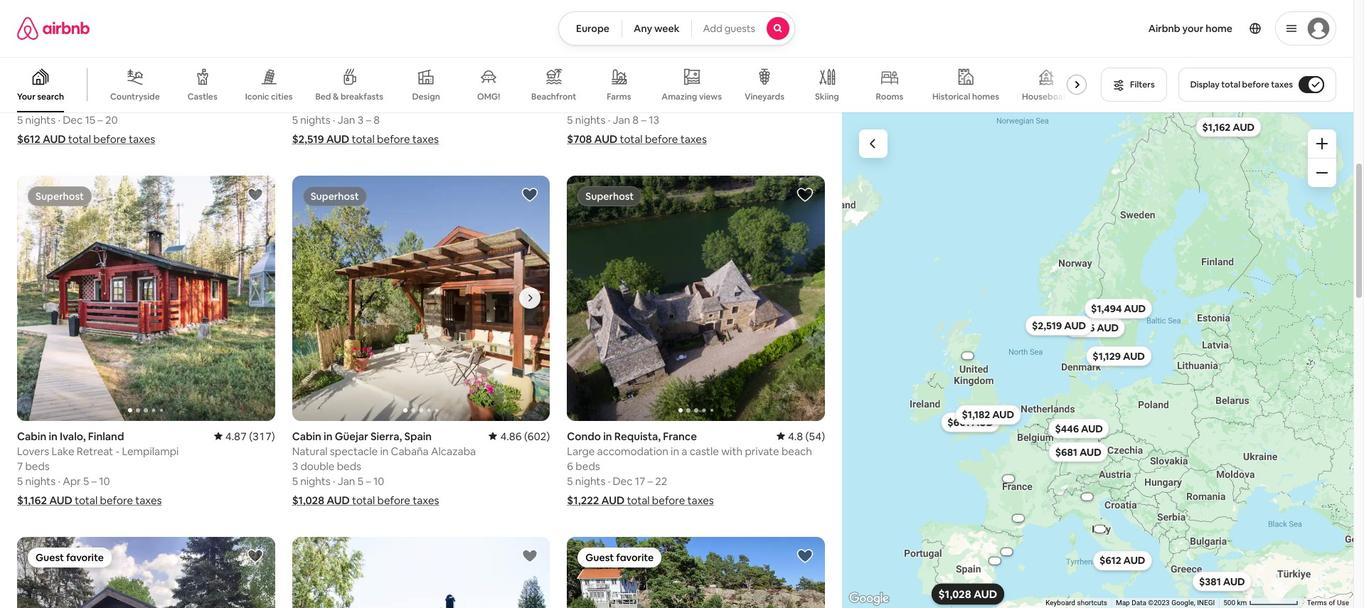 Task type: locate. For each thing, give the bounding box(es) containing it.
0 vertical spatial $612 aud
[[17, 132, 66, 146]]

5 down 7
[[17, 474, 23, 488]]

before inside apartment in salou, spain beautiful apartment with spectacular sea views 3 beds 5 nights · jan 8 – 13 $708 aud total before taxes
[[645, 132, 678, 146]]

add to wishlist: shepherd's hut in hessisch lichtenau, germany image
[[247, 548, 264, 565]]

sea for cilento:
[[177, 83, 194, 97]]

before down the '13'
[[645, 132, 678, 146]]

sea right "spectacular"
[[752, 83, 769, 97]]

1 10 from the left
[[99, 474, 110, 488]]

$612 aud inside button
[[1100, 554, 1146, 567]]

before down "cabaña"
[[377, 494, 411, 507]]

15
[[85, 113, 95, 127]]

in up apartment
[[626, 68, 634, 82]]

before inside treehouse in konsmo, norway villmarks tårnet - treetop fiddan 5 beds 5 nights · jan 3 – 8 $2,519 aud total before taxes
[[377, 132, 410, 146]]

– down the spectacle
[[366, 474, 371, 488]]

1 horizontal spatial sea
[[752, 83, 769, 97]]

castles
[[188, 91, 217, 102]]

$1,028 aud down the double
[[292, 494, 350, 507]]

10 down retreat
[[99, 474, 110, 488]]

· inside apartment in salou, spain beautiful apartment with spectacular sea views 3 beds 5 nights · jan 8 – 13 $708 aud total before taxes
[[608, 113, 611, 127]]

$1,028 aud inside button
[[938, 587, 997, 601]]

2 horizontal spatial 3
[[567, 98, 573, 112]]

10 inside cabin in güejar sierra, spain natural spectacle in cabaña alcazaba 3 double beds 5 nights · jan 5 – 10 $1,028 aud total before taxes
[[374, 474, 384, 488]]

google,
[[1172, 599, 1196, 607]]

(51)
[[531, 68, 550, 82]]

0 vertical spatial 3
[[567, 98, 573, 112]]

1 vertical spatial spain
[[404, 429, 432, 443]]

&
[[333, 91, 339, 102]]

total inside cabin in ivalo, finland lovers lake retreat - lempilampi 7 beds 5 nights · apr 5 – 10 $1,162 aud total before taxes
[[75, 493, 98, 507]]

0 horizontal spatial $612 aud
[[17, 132, 66, 146]]

2 8 from the left
[[633, 113, 639, 127]]

$1,162 aud button
[[1196, 117, 1261, 137]]

2 vertical spatial 3
[[292, 459, 298, 473]]

1 vertical spatial with
[[722, 444, 743, 458]]

17
[[635, 474, 645, 488]]

$381 aud
[[1199, 575, 1245, 588]]

5 down beachfront
[[567, 113, 573, 127]]

total
[[1222, 79, 1241, 90], [68, 132, 91, 146], [352, 132, 375, 146], [620, 132, 643, 146], [75, 493, 98, 507], [352, 494, 375, 507], [627, 494, 650, 507]]

in inside apartment in salou, spain beautiful apartment with spectacular sea views 3 beds 5 nights · jan 8 – 13 $708 aud total before taxes
[[626, 68, 634, 82]]

· inside condo in requista, france large accomodation in a castle with private beach 6 beds 5 nights · dec 17 – 22 $1,222 aud total before taxes
[[608, 474, 611, 488]]

week
[[655, 22, 680, 35]]

taxes inside cottage in castellabate, italy panoramic farmhouse in cilento: sea and nature 4 beds 5 nights · dec 15 – 20 $612 aud total before taxes
[[129, 132, 155, 146]]

cabin in ivalo, finland lovers lake retreat - lempilampi 7 beds 5 nights · apr 5 – 10 $1,162 aud total before taxes
[[17, 429, 179, 507]]

$419 aud
[[986, 559, 1004, 563]]

cabin inside cabin in ivalo, finland lovers lake retreat - lempilampi 7 beds 5 nights · apr 5 – 10 $1,162 aud total before taxes
[[17, 429, 46, 443]]

$708 aud inside apartment in salou, spain beautiful apartment with spectacular sea views 3 beds 5 nights · jan 8 – 13 $708 aud total before taxes
[[567, 132, 618, 146]]

4
[[17, 98, 23, 112]]

3 down beautiful
[[567, 98, 573, 112]]

– right 17
[[648, 474, 653, 488]]

(54)
[[806, 429, 825, 443]]

total inside cabin in güejar sierra, spain natural spectacle in cabaña alcazaba 3 double beds 5 nights · jan 5 – 10 $1,028 aud total before taxes
[[352, 494, 375, 507]]

beds inside cottage in castellabate, italy panoramic farmhouse in cilento: sea and nature 4 beds 5 nights · dec 15 – 20 $612 aud total before taxes
[[26, 98, 50, 112]]

beds down villmarks
[[300, 98, 325, 112]]

0 vertical spatial with
[[668, 83, 689, 97]]

with
[[668, 83, 689, 97], [722, 444, 743, 458]]

$681 aud
[[1055, 445, 1102, 458]]

castellabate,
[[72, 68, 139, 82]]

5 down 4
[[17, 113, 23, 127]]

2 sea from the left
[[752, 83, 769, 97]]

airbnb
[[1149, 22, 1181, 35]]

beds down lovers
[[25, 459, 50, 473]]

norway
[[404, 68, 443, 82]]

total down 17
[[627, 494, 650, 507]]

5 down the cities
[[292, 113, 298, 127]]

4.96 out of 5 average rating,  51 reviews image
[[495, 68, 550, 82]]

requista,
[[615, 429, 661, 443]]

1 vertical spatial $1,028 aud
[[938, 587, 997, 601]]

1 vertical spatial dec
[[613, 474, 633, 488]]

cabin
[[17, 429, 46, 443], [292, 429, 322, 443]]

none search field containing europe
[[559, 11, 795, 46]]

nights inside condo in requista, france large accomodation in a castle with private beach 6 beds 5 nights · dec 17 – 22 $1,222 aud total before taxes
[[576, 474, 606, 488]]

1 horizontal spatial 8
[[633, 113, 639, 127]]

beds inside apartment in salou, spain beautiful apartment with spectacular sea views 3 beds 5 nights · jan 8 – 13 $708 aud total before taxes
[[576, 98, 600, 112]]

in inside treehouse in konsmo, norway villmarks tårnet - treetop fiddan 5 beds 5 nights · jan 3 – 8 $2,519 aud total before taxes
[[347, 68, 356, 82]]

$3,025 aud
[[957, 353, 979, 358]]

cabin inside cabin in güejar sierra, spain natural spectacle in cabaña alcazaba 3 double beds 5 nights · jan 5 – 10 $1,028 aud total before taxes
[[292, 429, 322, 443]]

3 down natural at the left bottom of the page
[[292, 459, 298, 473]]

$612 aud down $671 aud
[[1100, 554, 1146, 567]]

- down konsmo,
[[373, 83, 377, 97]]

beds inside cabin in ivalo, finland lovers lake retreat - lempilampi 7 beds 5 nights · apr 5 – 10 $1,162 aud total before taxes
[[25, 459, 50, 473]]

0 vertical spatial $708 aud
[[567, 132, 618, 146]]

total right display
[[1222, 79, 1241, 90]]

$708 aud up $419 aud
[[997, 549, 1016, 554]]

1 horizontal spatial with
[[722, 444, 743, 458]]

nights down the double
[[300, 474, 331, 488]]

1 horizontal spatial views
[[771, 83, 798, 97]]

1 horizontal spatial $1,028 aud
[[938, 587, 997, 601]]

italy
[[141, 68, 163, 82]]

1 vertical spatial $2,519 aud
[[1032, 319, 1086, 332]]

$1,471 aud
[[1077, 494, 1098, 499]]

0 vertical spatial -
[[373, 83, 377, 97]]

0 vertical spatial dec
[[63, 113, 83, 127]]

1 cabin from the left
[[17, 429, 46, 443]]

panoramic
[[17, 83, 69, 97]]

accomodation
[[597, 444, 669, 458]]

$708 aud down beautiful
[[567, 132, 618, 146]]

in for cabin in güejar sierra, spain
[[324, 429, 333, 443]]

cabin up lovers
[[17, 429, 46, 443]]

– right apr
[[91, 474, 97, 488]]

before down retreat
[[100, 493, 133, 507]]

spain up "cabaña"
[[404, 429, 432, 443]]

4.97 out of 5 average rating,  30 reviews image
[[220, 68, 275, 82]]

1 vertical spatial $1,162 aud
[[17, 493, 72, 507]]

· down the search in the top left of the page
[[58, 113, 60, 127]]

beds inside cabin in güejar sierra, spain natural spectacle in cabaña alcazaba 3 double beds 5 nights · jan 5 – 10 $1,028 aud total before taxes
[[337, 459, 361, 473]]

total down apr
[[75, 493, 98, 507]]

spain
[[669, 68, 696, 82], [404, 429, 432, 443]]

nights inside cabin in ivalo, finland lovers lake retreat - lempilampi 7 beds 5 nights · apr 5 – 10 $1,162 aud total before taxes
[[25, 474, 56, 488]]

2 cabin from the left
[[292, 429, 322, 443]]

0 horizontal spatial dec
[[63, 113, 83, 127]]

1 horizontal spatial $708 aud
[[997, 549, 1016, 554]]

8 down "breakfasts"
[[374, 113, 380, 127]]

4.87 (317)
[[225, 429, 275, 443]]

sea inside apartment in salou, spain beautiful apartment with spectacular sea views 3 beds 5 nights · jan 8 – 13 $708 aud total before taxes
[[752, 83, 769, 97]]

· left apr
[[58, 474, 60, 488]]

0 horizontal spatial $1,222 aud
[[567, 494, 625, 507]]

5
[[292, 98, 298, 112], [17, 113, 23, 127], [292, 113, 298, 127], [567, 113, 573, 127], [17, 474, 23, 488], [83, 474, 89, 488], [292, 474, 298, 488], [358, 474, 364, 488], [567, 474, 573, 488]]

– inside cottage in castellabate, italy panoramic farmhouse in cilento: sea and nature 4 beds 5 nights · dec 15 – 20 $612 aud total before taxes
[[98, 113, 103, 127]]

airbnb your home
[[1149, 22, 1233, 35]]

4.86 (602)
[[500, 429, 550, 443]]

beds
[[26, 98, 50, 112], [300, 98, 325, 112], [576, 98, 600, 112], [25, 459, 50, 473], [337, 459, 361, 473], [576, 459, 600, 473]]

1 vertical spatial $708 aud
[[997, 549, 1016, 554]]

in inside cabin in ivalo, finland lovers lake retreat - lempilampi 7 beds 5 nights · apr 5 – 10 $1,162 aud total before taxes
[[49, 429, 58, 443]]

natural
[[292, 444, 328, 458]]

$1,222 aud
[[567, 494, 625, 507], [1008, 516, 1029, 520]]

0 horizontal spatial $2,519 aud
[[292, 132, 350, 146]]

group
[[0, 57, 1093, 112], [17, 176, 275, 421], [292, 176, 550, 421], [567, 176, 825, 421], [17, 537, 275, 608], [292, 537, 550, 608], [567, 537, 825, 608]]

total down "breakfasts"
[[352, 132, 375, 146]]

1 horizontal spatial cabin
[[292, 429, 322, 443]]

nights down the bed
[[300, 113, 331, 127]]

0 vertical spatial $1,028 aud
[[292, 494, 350, 507]]

1 horizontal spatial 3
[[358, 113, 364, 127]]

nights down large
[[576, 474, 606, 488]]

sea left and
[[177, 83, 194, 97]]

0 horizontal spatial spain
[[404, 429, 432, 443]]

1 vertical spatial -
[[116, 444, 120, 458]]

beds down "panoramic"
[[26, 98, 50, 112]]

lempilampi
[[122, 444, 179, 458]]

beds down the spectacle
[[337, 459, 361, 473]]

$1,222 aud up $708 aud button
[[1008, 516, 1029, 520]]

with inside apartment in salou, spain beautiful apartment with spectacular sea views 3 beds 5 nights · jan 8 – 13 $708 aud total before taxes
[[668, 83, 689, 97]]

0 horizontal spatial -
[[116, 444, 120, 458]]

jan down farms
[[613, 113, 630, 127]]

total down farms
[[620, 132, 643, 146]]

$661 aud
[[948, 416, 994, 429]]

(317)
[[249, 429, 275, 443]]

fiddan
[[422, 83, 455, 97]]

0 horizontal spatial with
[[668, 83, 689, 97]]

farms
[[607, 91, 631, 102]]

nights inside cottage in castellabate, italy panoramic farmhouse in cilento: sea and nature 4 beds 5 nights · dec 15 – 20 $612 aud total before taxes
[[25, 113, 56, 127]]

cabin for cabin in güejar sierra, spain natural spectacle in cabaña alcazaba 3 double beds 5 nights · jan 5 – 10 $1,028 aud total before taxes
[[292, 429, 322, 443]]

0 vertical spatial $1,222 aud
[[567, 494, 625, 507]]

(30)
[[256, 68, 275, 82]]

in
[[61, 68, 70, 82], [347, 68, 356, 82], [626, 68, 634, 82], [126, 83, 135, 97], [49, 429, 58, 443], [324, 429, 333, 443], [604, 429, 612, 443], [380, 444, 389, 458], [671, 444, 679, 458]]

0 horizontal spatial $1,028 aud
[[292, 494, 350, 507]]

0 horizontal spatial views
[[699, 91, 722, 102]]

apartment
[[567, 68, 623, 82]]

terms
[[1308, 599, 1328, 607]]

1 horizontal spatial $1,162 aud
[[1202, 120, 1255, 133]]

1 horizontal spatial 10
[[374, 474, 384, 488]]

large
[[567, 444, 595, 458]]

europe button
[[559, 11, 623, 46]]

houseboats
[[1022, 91, 1071, 102]]

france
[[663, 429, 697, 443]]

1 horizontal spatial dec
[[613, 474, 633, 488]]

before up the $1,162 aud button
[[1243, 79, 1270, 90]]

4.86
[[500, 429, 522, 443]]

None search field
[[559, 11, 795, 46]]

8 left the '13'
[[633, 113, 639, 127]]

3
[[567, 98, 573, 112], [358, 113, 364, 127], [292, 459, 298, 473]]

5 down 6
[[567, 474, 573, 488]]

cities
[[271, 91, 293, 102]]

google image
[[846, 590, 893, 608]]

total inside treehouse in konsmo, norway villmarks tårnet - treetop fiddan 5 beds 5 nights · jan 3 – 8 $2,519 aud total before taxes
[[352, 132, 375, 146]]

$612 aud
[[17, 132, 66, 146], [1100, 554, 1146, 567]]

0 horizontal spatial 8
[[374, 113, 380, 127]]

taxes inside cabin in güejar sierra, spain natural spectacle in cabaña alcazaba 3 double beds 5 nights · jan 5 – 10 $1,028 aud total before taxes
[[413, 494, 439, 507]]

views down 4.88 at the top of the page
[[771, 83, 798, 97]]

$708 aud
[[567, 132, 618, 146], [997, 549, 1016, 554]]

sea for spectacular
[[752, 83, 769, 97]]

· inside cabin in ivalo, finland lovers lake retreat - lempilampi 7 beds 5 nights · apr 5 – 10 $1,162 aud total before taxes
[[58, 474, 60, 488]]

4.88 out of 5 average rating,  67 reviews image
[[771, 68, 825, 82]]

1 sea from the left
[[177, 83, 194, 97]]

add guests
[[703, 22, 756, 35]]

$446 aud
[[1055, 422, 1103, 435]]

group containing iconic cities
[[0, 57, 1093, 112]]

1 horizontal spatial $2,519 aud
[[1032, 319, 1086, 332]]

– down "breakfasts"
[[366, 113, 371, 127]]

nights down lovers
[[25, 474, 56, 488]]

3 inside treehouse in konsmo, norway villmarks tårnet - treetop fiddan 5 beds 5 nights · jan 3 – 8 $2,519 aud total before taxes
[[358, 113, 364, 127]]

1 vertical spatial $1,222 aud
[[1008, 516, 1029, 520]]

dec left 15
[[63, 113, 83, 127]]

· inside treehouse in konsmo, norway villmarks tårnet - treetop fiddan 5 beds 5 nights · jan 3 – 8 $2,519 aud total before taxes
[[333, 113, 335, 127]]

in right condo
[[604, 429, 612, 443]]

$1,162 aud down apr
[[17, 493, 72, 507]]

beachfront
[[532, 91, 577, 102]]

before inside cottage in castellabate, italy panoramic farmhouse in cilento: sea and nature 4 beds 5 nights · dec 15 – 20 $612 aud total before taxes
[[93, 132, 126, 146]]

0 vertical spatial spain
[[669, 68, 696, 82]]

0 horizontal spatial 10
[[99, 474, 110, 488]]

3 down "breakfasts"
[[358, 113, 364, 127]]

5 inside cottage in castellabate, italy panoramic farmhouse in cilento: sea and nature 4 beds 5 nights · dec 15 – 20 $612 aud total before taxes
[[17, 113, 23, 127]]

3 inside apartment in salou, spain beautiful apartment with spectacular sea views 3 beds 5 nights · jan 8 – 13 $708 aud total before taxes
[[567, 98, 573, 112]]

beautiful
[[567, 83, 611, 97]]

nights down your search
[[25, 113, 56, 127]]

· down farms
[[608, 113, 611, 127]]

sea
[[177, 83, 194, 97], [752, 83, 769, 97]]

jan
[[338, 113, 355, 127], [613, 113, 630, 127], [338, 474, 355, 488]]

$1,028 aud down $419 aud button
[[938, 587, 997, 601]]

spain up amazing
[[669, 68, 696, 82]]

treehouse
[[292, 68, 345, 82]]

· down the double
[[333, 474, 335, 488]]

in for apartment in salou, spain
[[626, 68, 634, 82]]

beds inside condo in requista, france large accomodation in a castle with private beach 6 beds 5 nights · dec 17 – 22 $1,222 aud total before taxes
[[576, 459, 600, 473]]

beds down large
[[576, 459, 600, 473]]

$1,129 aud
[[1093, 350, 1145, 362]]

dec
[[63, 113, 83, 127], [613, 474, 633, 488]]

0 horizontal spatial sea
[[177, 83, 194, 97]]

sea inside cottage in castellabate, italy panoramic farmhouse in cilento: sea and nature 4 beds 5 nights · dec 15 – 20 $612 aud total before taxes
[[177, 83, 194, 97]]

keyboard
[[1046, 599, 1076, 607]]

1 horizontal spatial spain
[[669, 68, 696, 82]]

spectacle
[[330, 444, 378, 458]]

2 10 from the left
[[374, 474, 384, 488]]

©2023
[[1149, 599, 1170, 607]]

$1,222 aud down 6
[[567, 494, 625, 507]]

· left 17
[[608, 474, 611, 488]]

in left güejar
[[324, 429, 333, 443]]

– inside cabin in güejar sierra, spain natural spectacle in cabaña alcazaba 3 double beds 5 nights · jan 5 – 10 $1,028 aud total before taxes
[[366, 474, 371, 488]]

in up lake
[[49, 429, 58, 443]]

$1,028 aud inside cabin in güejar sierra, spain natural spectacle in cabaña alcazaba 3 double beds 5 nights · jan 5 – 10 $1,028 aud total before taxes
[[292, 494, 350, 507]]

– left the '13'
[[641, 113, 647, 127]]

jan down 'bed & breakfasts'
[[338, 113, 355, 127]]

$446 aud button
[[1049, 418, 1110, 438]]

1 horizontal spatial $1,222 aud
[[1008, 516, 1029, 520]]

3 inside cabin in güejar sierra, spain natural spectacle in cabaña alcazaba 3 double beds 5 nights · jan 5 – 10 $1,028 aud total before taxes
[[292, 459, 298, 473]]

amazing views
[[662, 91, 722, 102]]

ivalo,
[[60, 429, 86, 443]]

beds inside treehouse in konsmo, norway villmarks tårnet - treetop fiddan 5 beds 5 nights · jan 3 – 8 $2,519 aud total before taxes
[[300, 98, 325, 112]]

total down the spectacle
[[352, 494, 375, 507]]

jan down the spectacle
[[338, 474, 355, 488]]

in up tårnet
[[347, 68, 356, 82]]

dec inside cottage in castellabate, italy panoramic farmhouse in cilento: sea and nature 4 beds 5 nights · dec 15 – 20 $612 aud total before taxes
[[63, 113, 83, 127]]

0 horizontal spatial $708 aud
[[567, 132, 618, 146]]

dec left 17
[[613, 474, 633, 488]]

1 8 from the left
[[374, 113, 380, 127]]

nights down beautiful
[[576, 113, 606, 127]]

0 vertical spatial $1,162 aud
[[1202, 120, 1255, 133]]

0 horizontal spatial $1,162 aud
[[17, 493, 72, 507]]

profile element
[[812, 0, 1337, 57]]

– inside treehouse in konsmo, norway villmarks tårnet - treetop fiddan 5 beds 5 nights · jan 3 – 8 $2,519 aud total before taxes
[[366, 113, 371, 127]]

$661 aud $708 aud
[[948, 416, 1016, 554]]

1 vertical spatial $612 aud
[[1100, 554, 1146, 567]]

– right 15
[[98, 113, 103, 127]]

before inside condo in requista, france large accomodation in a castle with private beach 6 beds 5 nights · dec 17 – 22 $1,222 aud total before taxes
[[652, 494, 685, 507]]

historical
[[933, 91, 971, 102]]

iconic cities
[[245, 91, 293, 102]]

before down 'treetop'
[[377, 132, 410, 146]]

before down 20
[[93, 132, 126, 146]]

500
[[1224, 599, 1236, 607]]

0 horizontal spatial cabin
[[17, 429, 46, 443]]

3 for spain
[[292, 459, 298, 473]]

cabin in güejar sierra, spain natural spectacle in cabaña alcazaba 3 double beds 5 nights · jan 5 – 10 $1,028 aud total before taxes
[[292, 429, 476, 507]]

views right amazing
[[699, 91, 722, 102]]

$1,162 aud down display total before taxes
[[1202, 120, 1255, 133]]

$612 aud down 4
[[17, 132, 66, 146]]

$1,173 aud button
[[994, 469, 1023, 489]]

1 horizontal spatial -
[[373, 83, 377, 97]]

- down finland
[[116, 444, 120, 458]]

before inside cabin in ivalo, finland lovers lake retreat - lempilampi 7 beds 5 nights · apr 5 – 10 $1,162 aud total before taxes
[[100, 493, 133, 507]]

0 vertical spatial $2,519 aud
[[292, 132, 350, 146]]

total down 15
[[68, 132, 91, 146]]

$1,162 aud inside the $1,162 aud button
[[1202, 120, 1255, 133]]

before down 22
[[652, 494, 685, 507]]

jan inside cabin in güejar sierra, spain natural spectacle in cabaña alcazaba 3 double beds 5 nights · jan 5 – 10 $1,028 aud total before taxes
[[338, 474, 355, 488]]

10 down the spectacle
[[374, 474, 384, 488]]

5 down villmarks
[[292, 98, 298, 112]]

$1,494 aud $686 aud
[[1071, 302, 1146, 334]]

0 horizontal spatial 3
[[292, 459, 298, 473]]

airbnb your home link
[[1140, 14, 1242, 43]]

cabin up natural at the left bottom of the page
[[292, 429, 322, 443]]

-
[[373, 83, 377, 97], [116, 444, 120, 458]]

1 horizontal spatial $612 aud
[[1100, 554, 1146, 567]]

taxes inside condo in requista, france large accomodation in a castle with private beach 6 beds 5 nights · dec 17 – 22 $1,222 aud total before taxes
[[688, 494, 714, 507]]

omg!
[[477, 91, 500, 102]]

· down &
[[333, 113, 335, 127]]

1 vertical spatial 3
[[358, 113, 364, 127]]

before
[[1243, 79, 1270, 90], [93, 132, 126, 146], [377, 132, 410, 146], [645, 132, 678, 146], [100, 493, 133, 507], [377, 494, 411, 507], [652, 494, 685, 507]]

$1,028 aud button
[[932, 583, 1004, 605]]

in up the search in the top left of the page
[[61, 68, 70, 82]]

in left a
[[671, 444, 679, 458]]

4.88 (67)
[[782, 68, 825, 82]]

beds down beautiful
[[576, 98, 600, 112]]



Task type: vqa. For each thing, say whether or not it's contained in the screenshot.
$1,222 Aud inside button
yes



Task type: describe. For each thing, give the bounding box(es) containing it.
dec inside condo in requista, france large accomodation in a castle with private beach 6 beds 5 nights · dec 17 – 22 $1,222 aud total before taxes
[[613, 474, 633, 488]]

terms of use link
[[1308, 599, 1350, 607]]

add to wishlist: home in degerfors n, sweden image
[[522, 548, 539, 565]]

5 down natural at the left bottom of the page
[[292, 474, 298, 488]]

historical homes
[[933, 91, 1000, 102]]

in left cilento:
[[126, 83, 135, 97]]

$1,173 aud
[[998, 476, 1019, 481]]

$708 aud inside $661 aud $708 aud
[[997, 549, 1016, 554]]

· inside cabin in güejar sierra, spain natural spectacle in cabaña alcazaba 3 double beds 5 nights · jan 5 – 10 $1,028 aud total before taxes
[[333, 474, 335, 488]]

$1,471 aud button
[[1073, 487, 1102, 507]]

cottage in castellabate, italy panoramic farmhouse in cilento: sea and nature 4 beds 5 nights · dec 15 – 20 $612 aud total before taxes
[[17, 68, 249, 146]]

add
[[703, 22, 723, 35]]

taxes inside apartment in salou, spain beautiful apartment with spectacular sea views 3 beds 5 nights · jan 8 – 13 $708 aud total before taxes
[[681, 132, 707, 146]]

alcazaba
[[431, 444, 476, 458]]

5 inside apartment in salou, spain beautiful apartment with spectacular sea views 3 beds 5 nights · jan 8 – 13 $708 aud total before taxes
[[567, 113, 573, 127]]

5 inside condo in requista, france large accomodation in a castle with private beach 6 beds 5 nights · dec 17 – 22 $1,222 aud total before taxes
[[567, 474, 573, 488]]

nights inside treehouse in konsmo, norway villmarks tårnet - treetop fiddan 5 beds 5 nights · jan 3 – 8 $2,519 aud total before taxes
[[300, 113, 331, 127]]

finland
[[88, 429, 124, 443]]

any
[[634, 22, 652, 35]]

$1,222 aud button
[[1004, 508, 1033, 528]]

– inside condo in requista, france large accomodation in a castle with private beach 6 beds 5 nights · dec 17 – 22 $1,222 aud total before taxes
[[648, 474, 653, 488]]

tårnet
[[339, 83, 371, 97]]

treehouse in konsmo, norway villmarks tårnet - treetop fiddan 5 beds 5 nights · jan 3 – 8 $2,519 aud total before taxes
[[292, 68, 455, 146]]

filters button
[[1101, 68, 1167, 102]]

apr
[[63, 474, 81, 488]]

in for cabin in ivalo, finland
[[49, 429, 58, 443]]

cabaña
[[391, 444, 429, 458]]

map
[[1116, 599, 1130, 607]]

13
[[649, 113, 659, 127]]

keyboard shortcuts
[[1046, 599, 1108, 607]]

4.96
[[507, 68, 528, 82]]

cottage
[[17, 68, 59, 82]]

add to wishlist: condo in requista, france image
[[797, 186, 814, 204]]

$1,222 aud inside button
[[1008, 516, 1029, 520]]

lovers
[[17, 444, 49, 458]]

condo in requista, france large accomodation in a castle with private beach 6 beds 5 nights · dec 17 – 22 $1,222 aud total before taxes
[[567, 429, 812, 507]]

$2,519 aud inside button
[[1032, 319, 1086, 332]]

castle
[[690, 444, 719, 458]]

- inside treehouse in konsmo, norway villmarks tårnet - treetop fiddan 5 beds 5 nights · jan 3 – 8 $2,519 aud total before taxes
[[373, 83, 377, 97]]

3 for beautiful
[[567, 98, 573, 112]]

terms of use
[[1308, 599, 1350, 607]]

views inside apartment in salou, spain beautiful apartment with spectacular sea views 3 beds 5 nights · jan 8 – 13 $708 aud total before taxes
[[771, 83, 798, 97]]

display total before taxes
[[1191, 79, 1294, 90]]

your search
[[17, 91, 64, 102]]

5 down the spectacle
[[358, 474, 364, 488]]

zoom in image
[[1317, 138, 1328, 149]]

$1,182 aud button
[[956, 405, 1021, 425]]

8 inside treehouse in konsmo, norway villmarks tårnet - treetop fiddan 5 beds 5 nights · jan 3 – 8 $2,519 aud total before taxes
[[374, 113, 380, 127]]

villmarks
[[292, 83, 336, 97]]

taxes inside cabin in ivalo, finland lovers lake retreat - lempilampi 7 beds 5 nights · apr 5 – 10 $1,162 aud total before taxes
[[135, 493, 162, 507]]

$671 aud
[[1091, 527, 1109, 531]]

nature
[[217, 83, 249, 97]]

$1,494 aud button
[[1085, 298, 1152, 318]]

– inside apartment in salou, spain beautiful apartment with spectacular sea views 3 beds 5 nights · jan 8 – 13 $708 aud total before taxes
[[641, 113, 647, 127]]

a
[[682, 444, 688, 458]]

before inside cabin in güejar sierra, spain natural spectacle in cabaña alcazaba 3 double beds 5 nights · jan 5 – 10 $1,028 aud total before taxes
[[377, 494, 411, 507]]

total inside cottage in castellabate, italy panoramic farmhouse in cilento: sea and nature 4 beds 5 nights · dec 15 – 20 $612 aud total before taxes
[[68, 132, 91, 146]]

$671 aud button
[[1086, 519, 1114, 539]]

homes
[[973, 91, 1000, 102]]

data
[[1132, 599, 1147, 607]]

display
[[1191, 79, 1220, 90]]

taxes inside treehouse in konsmo, norway villmarks tårnet - treetop fiddan 5 beds 5 nights · jan 3 – 8 $2,519 aud total before taxes
[[413, 132, 439, 146]]

$3,025 aud button
[[954, 346, 982, 366]]

guests
[[725, 22, 756, 35]]

– inside cabin in ivalo, finland lovers lake retreat - lempilampi 7 beds 5 nights · apr 5 – 10 $1,162 aud total before taxes
[[91, 474, 97, 488]]

jan inside treehouse in konsmo, norway villmarks tårnet - treetop fiddan 5 beds 5 nights · jan 3 – 8 $2,519 aud total before taxes
[[338, 113, 355, 127]]

search
[[37, 91, 64, 102]]

add to wishlist: cabin in güejar sierra, spain image
[[522, 186, 539, 204]]

iconic
[[245, 91, 269, 102]]

cilento:
[[137, 83, 175, 97]]

spain inside apartment in salou, spain beautiful apartment with spectacular sea views 3 beds 5 nights · jan 8 – 13 $708 aud total before taxes
[[669, 68, 696, 82]]

salou,
[[637, 68, 667, 82]]

nights inside cabin in güejar sierra, spain natural spectacle in cabaña alcazaba 3 double beds 5 nights · jan 5 – 10 $1,028 aud total before taxes
[[300, 474, 331, 488]]

total inside apartment in salou, spain beautiful apartment with spectacular sea views 3 beds 5 nights · jan 8 – 13 $708 aud total before taxes
[[620, 132, 643, 146]]

design
[[412, 91, 440, 102]]

$612 aud button
[[1093, 551, 1152, 571]]

use
[[1338, 599, 1350, 607]]

4.86 out of 5 average rating,  602 reviews image
[[489, 429, 550, 443]]

$1,162 aud inside cabin in ivalo, finland lovers lake retreat - lempilampi 7 beds 5 nights · apr 5 – 10 $1,162 aud total before taxes
[[17, 493, 72, 507]]

- inside cabin in ivalo, finland lovers lake retreat - lempilampi 7 beds 5 nights · apr 5 – 10 $1,162 aud total before taxes
[[116, 444, 120, 458]]

apartment in salou, spain beautiful apartment with spectacular sea views 3 beds 5 nights · jan 8 – 13 $708 aud total before taxes
[[567, 68, 798, 146]]

in for treehouse in konsmo, norway
[[347, 68, 356, 82]]

breakfasts
[[341, 91, 384, 102]]

google map
showing 20 stays. region
[[842, 112, 1354, 608]]

lake
[[52, 444, 74, 458]]

$686 aud button
[[1065, 317, 1125, 337]]

nights inside apartment in salou, spain beautiful apartment with spectacular sea views 3 beds 5 nights · jan 8 – 13 $708 aud total before taxes
[[576, 113, 606, 127]]

500 km button
[[1220, 598, 1303, 608]]

4.96 (51)
[[507, 68, 550, 82]]

$661 aud button
[[941, 412, 1000, 432]]

cabin for cabin in ivalo, finland lovers lake retreat - lempilampi 7 beds 5 nights · apr 5 – 10 $1,162 aud total before taxes
[[17, 429, 46, 443]]

countryside
[[110, 91, 160, 102]]

any week button
[[622, 11, 692, 46]]

add to wishlist: tiny home in orust v, sweden image
[[797, 548, 814, 565]]

4.87 out of 5 average rating,  317 reviews image
[[214, 429, 275, 443]]

your
[[17, 91, 35, 102]]

$686 aud
[[1071, 321, 1119, 334]]

farmhouse
[[71, 83, 124, 97]]

10 inside cabin in ivalo, finland lovers lake retreat - lempilampi 7 beds 5 nights · apr 5 – 10 $1,162 aud total before taxes
[[99, 474, 110, 488]]

$2,519 aud inside treehouse in konsmo, norway villmarks tårnet - treetop fiddan 5 beds 5 nights · jan 3 – 8 $2,519 aud total before taxes
[[292, 132, 350, 146]]

$612 aud inside cottage in castellabate, italy panoramic farmhouse in cilento: sea and nature 4 beds 5 nights · dec 15 – 20 $612 aud total before taxes
[[17, 132, 66, 146]]

apartment
[[613, 83, 666, 97]]

in for cottage in castellabate, italy
[[61, 68, 70, 82]]

and
[[196, 83, 215, 97]]

4.8 out of 5 average rating,  54 reviews image
[[777, 429, 825, 443]]

konsmo,
[[358, 68, 402, 82]]

4.87
[[225, 429, 247, 443]]

8 inside apartment in salou, spain beautiful apartment with spectacular sea views 3 beds 5 nights · jan 8 – 13 $708 aud total before taxes
[[633, 113, 639, 127]]

jan inside apartment in salou, spain beautiful apartment with spectacular sea views 3 beds 5 nights · jan 8 – 13 $708 aud total before taxes
[[613, 113, 630, 127]]

bed
[[316, 91, 331, 102]]

$708 aud button
[[993, 542, 1021, 562]]

beach
[[782, 444, 812, 458]]

$419 aud button
[[981, 551, 1009, 571]]

in down sierra,
[[380, 444, 389, 458]]

zoom out image
[[1317, 167, 1328, 179]]

inegi
[[1198, 599, 1215, 607]]

add guests button
[[691, 11, 795, 46]]

spain inside cabin in güejar sierra, spain natural spectacle in cabaña alcazaba 3 double beds 5 nights · jan 5 – 10 $1,028 aud total before taxes
[[404, 429, 432, 443]]

add to wishlist: cabin in ivalo, finland image
[[247, 186, 264, 204]]

filters
[[1131, 79, 1155, 90]]

· inside cottage in castellabate, italy panoramic farmhouse in cilento: sea and nature 4 beds 5 nights · dec 15 – 20 $612 aud total before taxes
[[58, 113, 60, 127]]

home
[[1206, 22, 1233, 35]]

5 right apr
[[83, 474, 89, 488]]

km
[[1238, 599, 1248, 607]]

4.88
[[782, 68, 803, 82]]

$1,222 aud inside condo in requista, france large accomodation in a castle with private beach 6 beds 5 nights · dec 17 – 22 $1,222 aud total before taxes
[[567, 494, 625, 507]]

$2,519 aud button
[[1026, 315, 1093, 335]]

7
[[17, 459, 23, 473]]

500 km
[[1224, 599, 1249, 607]]

with inside condo in requista, france large accomodation in a castle with private beach 6 beds 5 nights · dec 17 – 22 $1,222 aud total before taxes
[[722, 444, 743, 458]]

in for condo in requista, france
[[604, 429, 612, 443]]

total inside condo in requista, france large accomodation in a castle with private beach 6 beds 5 nights · dec 17 – 22 $1,222 aud total before taxes
[[627, 494, 650, 507]]



